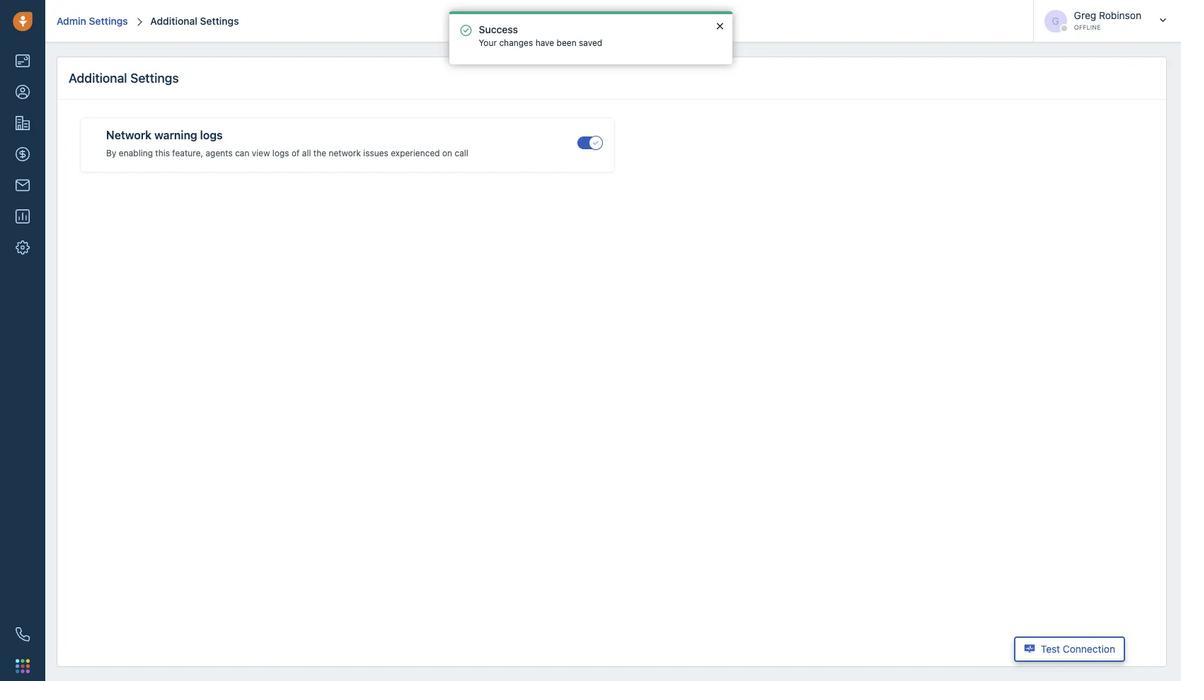 Task type: locate. For each thing, give the bounding box(es) containing it.
0 vertical spatial additional settings
[[150, 15, 239, 27]]

1 vertical spatial additional settings
[[69, 71, 179, 85]]

additional
[[150, 15, 197, 27], [69, 71, 127, 85]]

1 horizontal spatial additional
[[150, 15, 197, 27]]

the
[[314, 148, 326, 158]]

phone element
[[8, 621, 37, 649]]

0 horizontal spatial settings
[[89, 15, 128, 27]]

experienced
[[391, 148, 440, 158]]

all
[[302, 148, 311, 158]]

connection
[[1063, 644, 1116, 656]]

network warning logs by enabling this feature, agents can view logs of all the network issues experienced on call
[[106, 129, 469, 158]]

test
[[1041, 644, 1061, 656]]

2 horizontal spatial settings
[[200, 15, 239, 27]]

greg
[[1075, 9, 1097, 21]]

success
[[479, 23, 518, 35]]

have
[[536, 38, 554, 48]]

success alert image
[[461, 23, 472, 40]]

of
[[292, 148, 300, 158]]

view
[[252, 148, 270, 158]]

admin
[[57, 15, 86, 27]]

logs up the agents on the top
[[200, 129, 223, 142]]

changes
[[499, 38, 533, 48]]

0 vertical spatial logs
[[200, 129, 223, 142]]

on
[[443, 148, 452, 158]]

can
[[235, 148, 250, 158]]

1 vertical spatial logs
[[272, 148, 289, 158]]

0 horizontal spatial logs
[[200, 129, 223, 142]]

settings
[[89, 15, 128, 27], [200, 15, 239, 27], [130, 71, 179, 85]]

additional settings
[[150, 15, 239, 27], [69, 71, 179, 85]]

admin settings
[[57, 15, 128, 27]]

network
[[106, 129, 152, 142]]

success your changes have been saved
[[479, 23, 603, 48]]

1 vertical spatial additional
[[69, 71, 127, 85]]

warning
[[154, 129, 197, 142]]

greg robinson offline
[[1075, 9, 1142, 31]]

by
[[106, 148, 116, 158]]

logs left of
[[272, 148, 289, 158]]

this
[[155, 148, 170, 158]]

logs
[[200, 129, 223, 142], [272, 148, 289, 158]]

1 horizontal spatial logs
[[272, 148, 289, 158]]



Task type: vqa. For each thing, say whether or not it's contained in the screenshot.
create
no



Task type: describe. For each thing, give the bounding box(es) containing it.
offline
[[1075, 23, 1101, 31]]

admin settings link
[[57, 15, 128, 27]]

call
[[455, 148, 469, 158]]

enabling
[[119, 148, 153, 158]]

issues
[[363, 148, 389, 158]]

additional settings link
[[148, 15, 239, 27]]

settings for additional settings 'link'
[[200, 15, 239, 27]]

robinson
[[1099, 9, 1142, 21]]

0 horizontal spatial additional
[[69, 71, 127, 85]]

settings for admin settings link
[[89, 15, 128, 27]]

been
[[557, 38, 577, 48]]

feature,
[[172, 148, 203, 158]]

saved
[[579, 38, 603, 48]]

agents
[[206, 148, 233, 158]]

freshworks switcher image
[[16, 660, 30, 674]]

1 horizontal spatial settings
[[130, 71, 179, 85]]

your
[[479, 38, 497, 48]]

0 vertical spatial additional
[[150, 15, 197, 27]]

network
[[329, 148, 361, 158]]

test connection
[[1041, 644, 1116, 656]]

phone image
[[16, 628, 30, 642]]

g
[[1052, 15, 1060, 27]]



